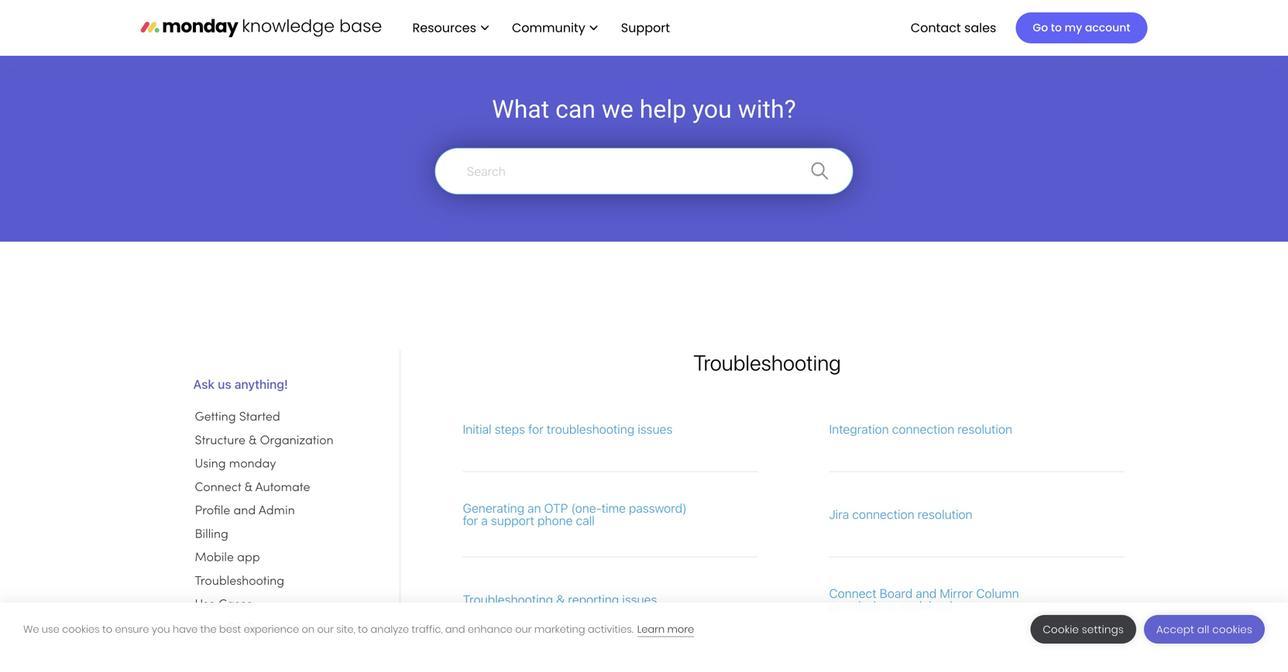 Task type: describe. For each thing, give the bounding box(es) containing it.
an
[[528, 501, 541, 516]]

community
[[512, 19, 586, 36]]

admin
[[259, 506, 295, 518]]

resolution for jira connection resolution
[[918, 507, 973, 522]]

contact sales link
[[904, 15, 1005, 41]]

we use cookies to ensure you have the best experience on our site, to analyze traffic, and enhance our marketing activities. learn more
[[23, 623, 695, 637]]

what can we help you with?
[[492, 95, 797, 124]]

settings
[[1083, 623, 1125, 637]]

anything!
[[235, 377, 288, 392]]

(one-
[[572, 501, 602, 516]]

ensure
[[115, 623, 149, 637]]

explained
[[900, 599, 953, 613]]

and inside dropdown button
[[234, 506, 256, 518]]

phone
[[538, 513, 573, 528]]

account
[[1086, 20, 1131, 35]]

accept all cookies button
[[1145, 615, 1266, 644]]

troubleshooting
[[547, 422, 635, 437]]

mobile
[[195, 553, 234, 564]]

a
[[482, 513, 488, 528]]

to inside main element
[[1052, 20, 1063, 35]]

os
[[226, 623, 243, 635]]

use
[[42, 623, 59, 637]]

we
[[23, 623, 39, 637]]

have
[[173, 623, 198, 637]]

steps
[[495, 422, 526, 437]]

0 vertical spatial issues
[[638, 422, 673, 437]]

community link
[[505, 15, 606, 41]]

otp
[[545, 501, 568, 516]]

experience
[[244, 623, 299, 637]]

resources
[[413, 19, 477, 36]]

troubleshooting for troubleshooting dropdown button
[[195, 576, 285, 588]]

getting started button
[[194, 407, 281, 429]]

structure & organization
[[195, 436, 334, 447]]

permissions
[[830, 599, 897, 613]]

main element
[[397, 0, 1148, 56]]

support
[[621, 19, 670, 36]]

generating an otp (one-time password) for a support phone call link
[[463, 473, 758, 558]]

profile and admin button
[[194, 501, 296, 523]]

2 horizontal spatial troubleshooting
[[694, 350, 842, 376]]

mirror
[[940, 586, 974, 601]]

connect & automate button
[[194, 477, 311, 499]]

troubleshooting & reporting issues link
[[463, 558, 758, 643]]

billing
[[195, 529, 229, 541]]

initial
[[463, 422, 492, 437]]

1 vertical spatial issues
[[623, 593, 658, 607]]

getting started
[[195, 412, 280, 424]]

learn
[[638, 623, 665, 637]]

initial steps for troubleshooting issues
[[463, 422, 673, 437]]

reporting
[[568, 593, 619, 607]]

and inside connect board and mirror column permissions explained
[[916, 586, 937, 601]]

list containing resources
[[397, 0, 683, 56]]

mobile app button
[[194, 548, 261, 569]]

resources link
[[405, 15, 497, 41]]

cookies for use
[[62, 623, 100, 637]]

connect board and mirror column permissions explained link
[[830, 558, 1125, 643]]

connect for connect & automate
[[195, 482, 241, 494]]

board
[[880, 586, 913, 601]]

using monday button
[[194, 454, 277, 476]]

cookie settings
[[1044, 623, 1125, 637]]

enhance
[[468, 623, 513, 637]]

analyze
[[371, 623, 409, 637]]

go to my account link
[[1016, 12, 1148, 43]]

with?
[[738, 95, 797, 124]]

jira
[[830, 507, 850, 522]]

support
[[491, 513, 535, 528]]

cookie settings button
[[1031, 615, 1137, 644]]

1 our from the left
[[317, 623, 334, 637]]

help
[[640, 95, 687, 124]]

accept
[[1157, 623, 1195, 637]]

troubleshooting button
[[194, 571, 285, 593]]

cookies for all
[[1213, 623, 1253, 637]]

you inside "main content"
[[693, 95, 732, 124]]

work
[[195, 623, 223, 635]]

sales
[[965, 19, 997, 36]]

traffic,
[[412, 623, 443, 637]]

what
[[492, 95, 550, 124]]

password)
[[629, 501, 687, 516]]

resolution for integration connection resolution
[[958, 422, 1013, 437]]

initial steps for troubleshooting issues link
[[463, 388, 758, 473]]

generating
[[463, 501, 525, 516]]

go
[[1033, 20, 1049, 35]]

products
[[246, 623, 295, 635]]

started
[[239, 412, 280, 424]]



Task type: locate. For each thing, give the bounding box(es) containing it.
billing button
[[194, 524, 229, 546]]

0 horizontal spatial for
[[463, 513, 478, 528]]

0 vertical spatial connect
[[195, 482, 241, 494]]

call
[[576, 513, 595, 528]]

2 cookies from the left
[[1213, 623, 1253, 637]]

1 vertical spatial connection
[[853, 507, 915, 522]]

0 vertical spatial resolution
[[958, 422, 1013, 437]]

& for automate
[[245, 482, 253, 494]]

& inside troubleshooting & reporting issues link
[[557, 593, 565, 607]]

use cases
[[195, 600, 252, 611]]

and right "traffic," at the left of page
[[446, 623, 465, 637]]

resolution
[[958, 422, 1013, 437], [918, 507, 973, 522]]

connect inside connect board and mirror column permissions explained
[[830, 586, 877, 601]]

cookies right all
[[1213, 623, 1253, 637]]

structure
[[195, 436, 246, 447]]

1 horizontal spatial to
[[358, 623, 368, 637]]

2 vertical spatial and
[[446, 623, 465, 637]]

0 horizontal spatial our
[[317, 623, 334, 637]]

& for reporting
[[557, 593, 565, 607]]

& up monday
[[249, 436, 257, 447]]

dialog containing cookie settings
[[0, 603, 1289, 656]]

2 our from the left
[[516, 623, 532, 637]]

connection right integration
[[893, 422, 955, 437]]

ask
[[193, 377, 215, 392]]

None search field
[[427, 148, 861, 195]]

1 vertical spatial connect
[[830, 586, 877, 601]]

organization
[[260, 436, 334, 447]]

connection for jira
[[853, 507, 915, 522]]

& up profile and admin
[[245, 482, 253, 494]]

our right on at the bottom left of page
[[317, 623, 334, 637]]

0 vertical spatial connection
[[893, 422, 955, 437]]

& for organization
[[249, 436, 257, 447]]

1 horizontal spatial and
[[446, 623, 465, 637]]

1 horizontal spatial troubleshooting
[[463, 593, 553, 607]]

0 horizontal spatial connect
[[195, 482, 241, 494]]

work os products button
[[194, 618, 296, 640]]

issues up learn
[[623, 593, 658, 607]]

for left a at the left bottom of page
[[463, 513, 478, 528]]

what can we help you with? main content
[[0, 47, 1289, 656]]

connection right jira
[[853, 507, 915, 522]]

use
[[195, 600, 216, 611]]

you left have
[[152, 623, 170, 637]]

1 vertical spatial and
[[916, 586, 937, 601]]

my
[[1065, 20, 1083, 35]]

automate
[[256, 482, 310, 494]]

site,
[[337, 623, 355, 637]]

activities.
[[588, 623, 634, 637]]

0 vertical spatial and
[[234, 506, 256, 518]]

0 vertical spatial you
[[693, 95, 732, 124]]

troubleshooting inside dropdown button
[[195, 576, 285, 588]]

for inside the generating an otp (one-time password) for a support phone call
[[463, 513, 478, 528]]

integration connection resolution link
[[830, 388, 1125, 473]]

jira connection resolution link
[[830, 473, 1125, 558]]

time
[[602, 501, 626, 516]]

integration connection resolution
[[830, 422, 1013, 437]]

contact
[[911, 19, 962, 36]]

cookies right the 'use'
[[62, 623, 100, 637]]

1 horizontal spatial for
[[529, 422, 544, 437]]

can
[[556, 95, 596, 124]]

& up marketing
[[557, 593, 565, 607]]

getting
[[195, 412, 236, 424]]

0 horizontal spatial you
[[152, 623, 170, 637]]

0 vertical spatial &
[[249, 436, 257, 447]]

0 horizontal spatial to
[[102, 623, 112, 637]]

jira connection resolution
[[830, 507, 973, 522]]

profile
[[195, 506, 230, 518]]

marketing
[[535, 623, 586, 637]]

to right site,
[[358, 623, 368, 637]]

0 vertical spatial for
[[529, 422, 544, 437]]

contact sales
[[911, 19, 997, 36]]

monday.com logo image
[[141, 11, 382, 44]]

integration
[[830, 422, 890, 437]]

troubleshooting & reporting issues
[[463, 593, 658, 607]]

for
[[529, 422, 544, 437], [463, 513, 478, 528]]

1 horizontal spatial our
[[516, 623, 532, 637]]

1 vertical spatial you
[[152, 623, 170, 637]]

connect & automate
[[195, 482, 310, 494]]

0 horizontal spatial troubleshooting
[[195, 576, 285, 588]]

cases
[[219, 600, 252, 611]]

1 vertical spatial for
[[463, 513, 478, 528]]

using monday
[[195, 459, 276, 471]]

app
[[237, 553, 260, 564]]

1 cookies from the left
[[62, 623, 100, 637]]

connect board and mirror column permissions explained
[[830, 586, 1020, 613]]

1 horizontal spatial cookies
[[1213, 623, 1253, 637]]

Search search field
[[435, 148, 854, 195]]

to right go
[[1052, 20, 1063, 35]]

1 horizontal spatial connect
[[830, 586, 877, 601]]

on
[[302, 623, 315, 637]]

troubleshooting for troubleshooting & reporting issues
[[463, 593, 553, 607]]

connect left 'board'
[[830, 586, 877, 601]]

monday
[[229, 459, 276, 471]]

& inside structure & organization dropdown button
[[249, 436, 257, 447]]

go to my account
[[1033, 20, 1131, 35]]

2 vertical spatial &
[[557, 593, 565, 607]]

best
[[219, 623, 241, 637]]

work os products
[[195, 623, 295, 635]]

use cases button
[[194, 595, 253, 616]]

dialog
[[0, 603, 1289, 656]]

connect up profile at the bottom left of the page
[[195, 482, 241, 494]]

our right enhance
[[516, 623, 532, 637]]

list
[[397, 0, 683, 56]]

1 vertical spatial &
[[245, 482, 253, 494]]

us
[[218, 377, 232, 392]]

1 vertical spatial troubleshooting
[[195, 576, 285, 588]]

accept all cookies
[[1157, 623, 1253, 637]]

1 vertical spatial resolution
[[918, 507, 973, 522]]

0 horizontal spatial and
[[234, 506, 256, 518]]

our
[[317, 623, 334, 637], [516, 623, 532, 637]]

and right 'board'
[[916, 586, 937, 601]]

to left ensure
[[102, 623, 112, 637]]

mobile app
[[195, 553, 260, 564]]

troubleshooting
[[694, 350, 842, 376], [195, 576, 285, 588], [463, 593, 553, 607]]

and down "connect & automate"
[[234, 506, 256, 518]]

2 horizontal spatial and
[[916, 586, 937, 601]]

issues right troubleshooting in the bottom left of the page
[[638, 422, 673, 437]]

learn more link
[[638, 623, 695, 637]]

connection for integration
[[893, 422, 955, 437]]

generating an otp (one-time password) for a support phone call
[[463, 501, 687, 528]]

2 horizontal spatial to
[[1052, 20, 1063, 35]]

0 horizontal spatial cookies
[[62, 623, 100, 637]]

2 vertical spatial troubleshooting
[[463, 593, 553, 607]]

ask us anything!
[[193, 377, 288, 392]]

connect inside dropdown button
[[195, 482, 241, 494]]

you
[[693, 95, 732, 124], [152, 623, 170, 637]]

cookies
[[62, 623, 100, 637], [1213, 623, 1253, 637]]

for right steps
[[529, 422, 544, 437]]

more
[[668, 623, 695, 637]]

0 vertical spatial troubleshooting
[[694, 350, 842, 376]]

you right help
[[693, 95, 732, 124]]

and inside dialog
[[446, 623, 465, 637]]

issues
[[638, 422, 673, 437], [623, 593, 658, 607]]

structure & organization button
[[194, 431, 335, 452]]

using
[[195, 459, 226, 471]]

we
[[602, 95, 634, 124]]

profile and admin
[[195, 506, 295, 518]]

connect for connect board and mirror column permissions explained
[[830, 586, 877, 601]]

1 horizontal spatial you
[[693, 95, 732, 124]]

& inside connect & automate dropdown button
[[245, 482, 253, 494]]

cookies inside button
[[1213, 623, 1253, 637]]



Task type: vqa. For each thing, say whether or not it's contained in the screenshot.
Integration connection resolution's Resolution
yes



